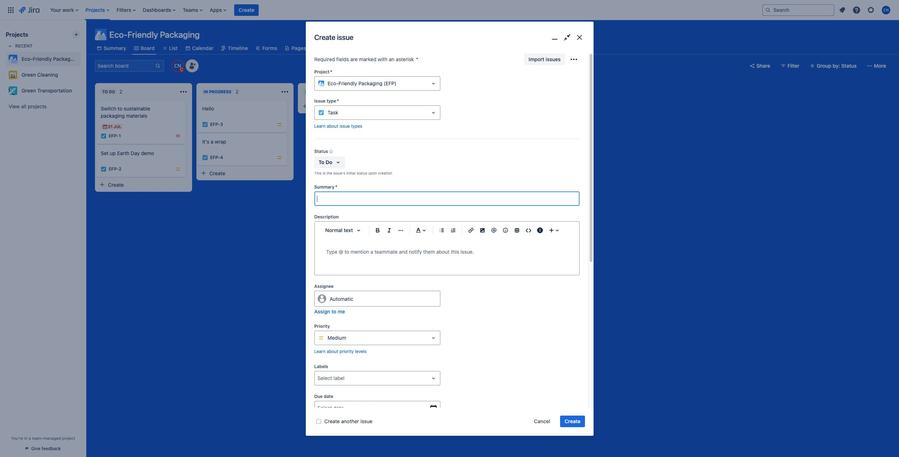 Task type: describe. For each thing, give the bounding box(es) containing it.
6 list item from the left
[[208, 0, 229, 20]]

1 horizontal spatial medium image
[[277, 122, 283, 127]]

emoji : image
[[501, 226, 510, 235]]

task image for the right medium icon
[[202, 122, 208, 127]]

info panel image
[[536, 226, 545, 235]]

2 open image from the top
[[429, 334, 438, 343]]

5 list item from the left
[[181, 0, 205, 20]]

2 list item from the left
[[83, 0, 112, 20]]

discard changes and close image
[[575, 32, 585, 43]]

Search board field
[[95, 61, 155, 71]]

italic ⌘i image
[[385, 226, 394, 235]]

bullet list ⌘⇧8 image
[[438, 226, 446, 235]]

0 horizontal spatial list
[[47, 0, 757, 20]]

task image for left medium icon
[[101, 166, 107, 172]]

3 list item from the left
[[114, 0, 138, 20]]

1 open image from the top
[[429, 108, 438, 117]]

primary element
[[4, 0, 757, 20]]

mention @ image
[[490, 226, 498, 235]]

more formatting image
[[397, 226, 405, 235]]

0 horizontal spatial medium image
[[175, 166, 181, 172]]

numbered list ⌘⇧7 image
[[449, 226, 458, 235]]

highest image
[[175, 133, 181, 139]]



Task type: vqa. For each thing, say whether or not it's contained in the screenshot.
emoji : image
yes



Task type: locate. For each thing, give the bounding box(es) containing it.
None text field
[[315, 192, 579, 205], [318, 405, 319, 412], [315, 192, 579, 205], [318, 405, 319, 412]]

dialog
[[306, 22, 594, 457]]

more actions for this issue image
[[570, 55, 578, 64]]

task image for medium image
[[202, 155, 208, 161]]

1 list item from the left
[[48, 0, 80, 20]]

1 vertical spatial open image
[[429, 334, 438, 343]]

Search field
[[763, 4, 835, 16]]

info image
[[328, 149, 334, 155]]

medium image up medium image
[[277, 122, 283, 127]]

4 list item from the left
[[141, 0, 178, 20]]

minimize image
[[550, 32, 560, 43]]

0 vertical spatial medium image
[[277, 122, 283, 127]]

2 open image from the top
[[429, 374, 438, 383]]

medium image
[[277, 155, 283, 161]]

list formating group
[[436, 225, 459, 236]]

search image
[[766, 7, 772, 13]]

list
[[47, 0, 757, 20], [836, 3, 895, 16]]

collapse recent projects image
[[6, 42, 14, 50]]

bold ⌘b image
[[374, 226, 382, 235]]

None search field
[[763, 4, 835, 16]]

open image
[[429, 79, 438, 88], [429, 374, 438, 383]]

task image
[[202, 122, 208, 127], [101, 133, 107, 139], [202, 155, 208, 161], [101, 166, 107, 172]]

1 horizontal spatial list
[[836, 3, 895, 16]]

medium image down highest icon at the left top
[[175, 166, 181, 172]]

due date: 21 july 2023 image
[[102, 124, 108, 130], [102, 124, 108, 130]]

banner
[[0, 0, 900, 20]]

1 open image from the top
[[429, 79, 438, 88]]

task image for highest icon at the left top
[[101, 133, 107, 139]]

link ⌘k image
[[467, 226, 475, 235]]

exit full screen image
[[562, 32, 573, 43]]

open image
[[429, 108, 438, 117], [429, 334, 438, 343]]

1 vertical spatial open image
[[429, 374, 438, 383]]

None text field
[[318, 375, 319, 382]]

Description area, start typing to enter text. text field
[[326, 248, 568, 256]]

1 vertical spatial medium image
[[175, 166, 181, 172]]

text formatting group
[[372, 225, 407, 236]]

code snippet ``` image
[[524, 226, 533, 235]]

table ⇧⌥t image
[[513, 226, 522, 235]]

medium image
[[277, 122, 283, 127], [175, 166, 181, 172]]

0 vertical spatial open image
[[429, 108, 438, 117]]

add image, video, or file image
[[478, 226, 487, 235]]

0 vertical spatial open image
[[429, 79, 438, 88]]

jira image
[[19, 6, 40, 14], [19, 6, 40, 14]]

7 list item from the left
[[234, 0, 259, 20]]

list item
[[48, 0, 80, 20], [83, 0, 112, 20], [114, 0, 138, 20], [141, 0, 178, 20], [181, 0, 205, 20], [208, 0, 229, 20], [234, 0, 259, 20]]



